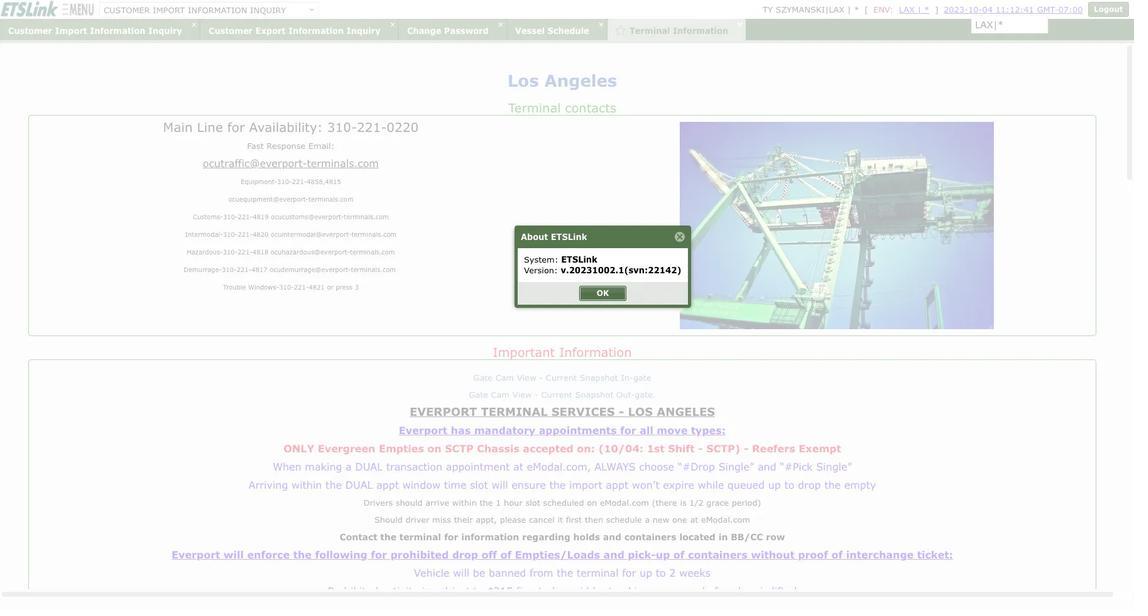 Task type: vqa. For each thing, say whether or not it's contained in the screenshot.
Cargo Cutoff
no



Task type: locate. For each thing, give the bounding box(es) containing it.
information
[[90, 26, 146, 36], [289, 26, 344, 36], [673, 26, 729, 36]]

v.20231002.1(svn:22142)
[[561, 265, 682, 275]]

3 information from the left
[[673, 26, 729, 36]]

ok
[[597, 289, 609, 298]]

terminal information
[[630, 26, 729, 36]]

etslink
[[551, 232, 587, 242], [562, 255, 598, 265]]

logout link
[[1089, 2, 1129, 17]]

0 horizontal spatial inquiry
[[148, 26, 182, 36]]

1 | from the left
[[848, 4, 852, 14]]

customer left import
[[8, 26, 52, 36]]

0 horizontal spatial customer
[[8, 26, 52, 36]]

1 information from the left
[[90, 26, 146, 36]]

inquiry left change
[[347, 26, 381, 36]]

0 horizontal spatial information
[[90, 26, 146, 36]]

terminal
[[630, 26, 671, 36]]

1 horizontal spatial information
[[289, 26, 344, 36]]

information right export
[[289, 26, 344, 36]]

0 horizontal spatial *
[[855, 4, 860, 14]]

customer inside customer import information inquiry link
[[8, 26, 52, 36]]

ok link
[[580, 286, 627, 301]]

inquiry
[[148, 26, 182, 36], [347, 26, 381, 36]]

etslink right the about at top
[[551, 232, 587, 242]]

1 inquiry from the left
[[148, 26, 182, 36]]

inquiry for customer export information inquiry
[[347, 26, 381, 36]]

customer down function text box
[[209, 26, 253, 36]]

import
[[55, 26, 87, 36]]

information right terminal
[[673, 26, 729, 36]]

Function text field
[[100, 3, 305, 17]]

lax|*
[[976, 19, 1004, 30]]

2 | from the left
[[918, 4, 922, 14]]

2 information from the left
[[289, 26, 344, 36]]

vessel
[[516, 26, 545, 36]]

inquiry down function text box
[[148, 26, 182, 36]]

customer
[[8, 26, 52, 36], [209, 26, 253, 36]]

version:
[[524, 265, 558, 275]]

etslink down about etslink
[[562, 255, 598, 265]]

inquiry for customer import information inquiry
[[148, 26, 182, 36]]

information right import
[[90, 26, 146, 36]]

|
[[848, 4, 852, 14], [918, 4, 922, 14]]

1 vertical spatial etslink
[[562, 255, 598, 265]]

etslink inside system: etslink version: v.20231002.1(svn:22142)
[[562, 255, 598, 265]]

customer export information inquiry link
[[201, 19, 398, 40]]

1 horizontal spatial |
[[918, 4, 922, 14]]

* left [
[[855, 4, 860, 14]]

1 horizontal spatial customer
[[209, 26, 253, 36]]

| left [
[[848, 4, 852, 14]]

szymanski|lax
[[776, 4, 845, 14]]

customer for customer export information inquiry
[[209, 26, 253, 36]]

information for export
[[289, 26, 344, 36]]

about etslink
[[521, 232, 587, 242]]

2 inquiry from the left
[[347, 26, 381, 36]]

2023-
[[944, 4, 969, 14]]

logout
[[1095, 4, 1124, 14]]

2 customer from the left
[[209, 26, 253, 36]]

change
[[407, 26, 442, 36]]

1 horizontal spatial *
[[925, 4, 930, 14]]

1 horizontal spatial inquiry
[[347, 26, 381, 36]]

env:
[[874, 4, 894, 14]]

vessel schedule
[[516, 26, 590, 36]]

gmt-
[[1038, 4, 1059, 14]]

0 vertical spatial etslink
[[551, 232, 587, 242]]

etslink for about
[[551, 232, 587, 242]]

customer for customer import information inquiry
[[8, 26, 52, 36]]

customer import information inquiry
[[8, 26, 182, 36]]

0 horizontal spatial |
[[848, 4, 852, 14]]

change password
[[407, 26, 489, 36]]

*
[[855, 4, 860, 14], [925, 4, 930, 14]]

1 customer from the left
[[8, 26, 52, 36]]

2 horizontal spatial information
[[673, 26, 729, 36]]

* left ]
[[925, 4, 930, 14]]

system: etslink version: v.20231002.1(svn:22142)
[[524, 255, 682, 275]]

| right lax on the top right of page
[[918, 4, 922, 14]]



Task type: describe. For each thing, give the bounding box(es) containing it.
etslink for system:
[[562, 255, 598, 265]]

schedule
[[548, 26, 590, 36]]

customer export information inquiry
[[209, 26, 381, 36]]

system:
[[524, 255, 559, 265]]

10-
[[969, 4, 983, 14]]

vessel schedule link
[[507, 19, 607, 40]]

11:12:41
[[996, 4, 1035, 14]]

export
[[256, 26, 286, 36]]

terminal information link
[[608, 19, 746, 40]]

]
[[936, 4, 939, 14]]

07:00
[[1059, 4, 1084, 14]]

ty
[[763, 4, 773, 14]]

information for import
[[90, 26, 146, 36]]

password
[[444, 26, 489, 36]]

[
[[865, 4, 869, 14]]

change password link
[[399, 19, 507, 40]]

lax
[[900, 4, 915, 14]]

2 * from the left
[[925, 4, 930, 14]]

customer import information inquiry link
[[0, 19, 200, 40]]

04
[[983, 4, 993, 14]]

about
[[521, 232, 548, 242]]

lax|* link
[[973, 16, 1048, 33]]

ty szymanski|lax | * [ env: lax | * ] 2023-10-04 11:12:41 gmt-07:00
[[763, 4, 1084, 14]]

1 * from the left
[[855, 4, 860, 14]]



